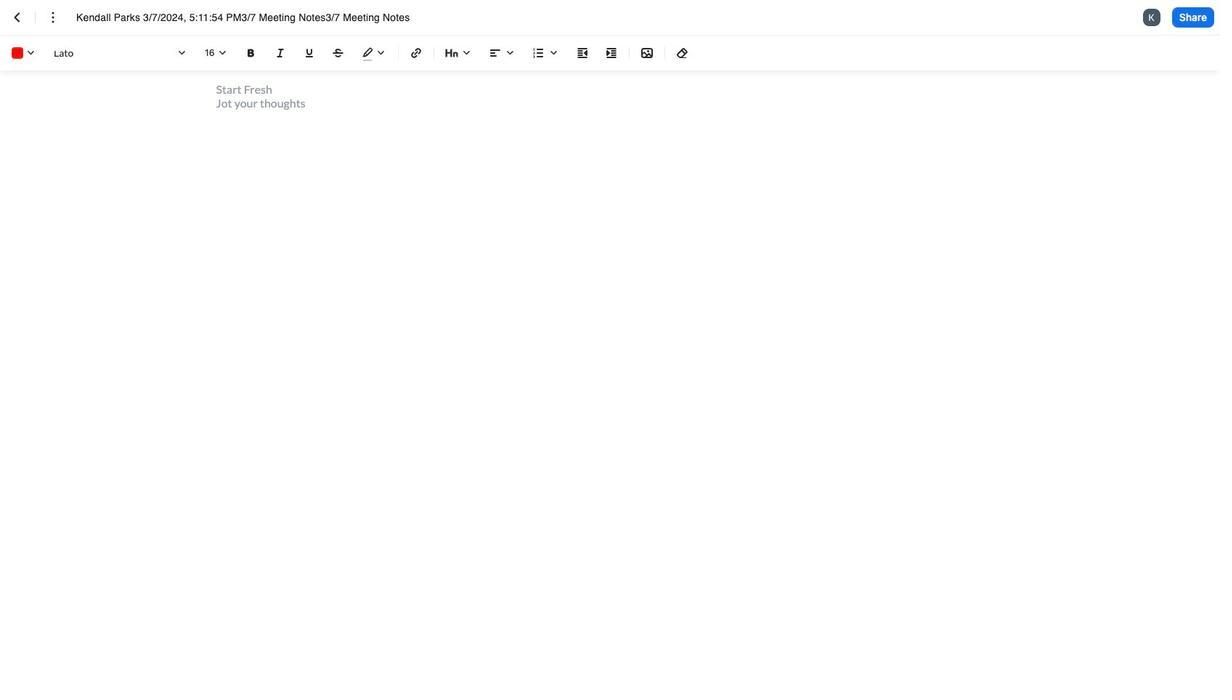 Task type: vqa. For each thing, say whether or not it's contained in the screenshot.
PRODUCT INFORMATION navigation
no



Task type: describe. For each thing, give the bounding box(es) containing it.
more image
[[44, 9, 62, 26]]

decrease indent image
[[574, 44, 591, 62]]

increase indent image
[[603, 44, 621, 62]]

strikethrough image
[[330, 44, 347, 62]]

bold image
[[243, 44, 260, 62]]



Task type: locate. For each thing, give the bounding box(es) containing it.
None text field
[[76, 10, 437, 25]]

insert image image
[[639, 44, 656, 62]]

underline image
[[301, 44, 318, 62]]

italic image
[[272, 44, 289, 62]]

kendall parks image
[[1144, 9, 1161, 26]]

all notes image
[[9, 9, 26, 26]]

clear style image
[[674, 44, 692, 62]]

link image
[[408, 44, 425, 62]]



